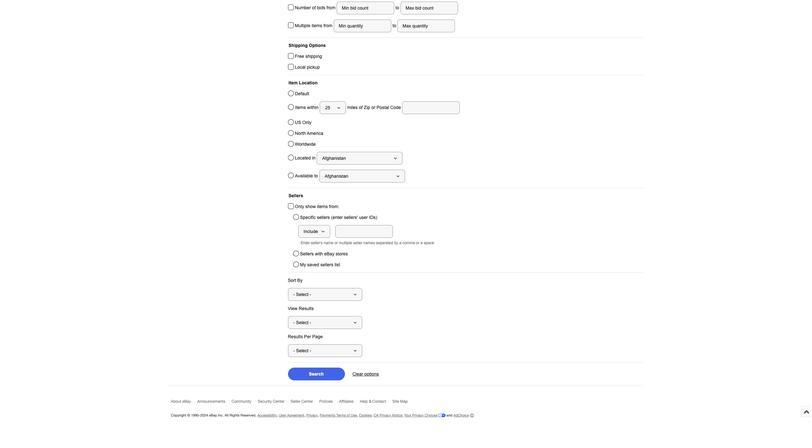 Task type: vqa. For each thing, say whether or not it's contained in the screenshot.
Electronics
no



Task type: describe. For each thing, give the bounding box(es) containing it.
number
[[295, 5, 311, 10]]

2 , from the left
[[304, 413, 305, 417]]

accessibility
[[257, 413, 277, 417]]

local pickup
[[295, 65, 320, 70]]

north america
[[295, 131, 323, 136]]

3 privacy from the left
[[412, 413, 424, 417]]

seller center link
[[291, 399, 319, 407]]

1 horizontal spatial ebay
[[209, 413, 217, 417]]

Enter Maximum Quantity text field
[[398, 20, 455, 32]]

0 vertical spatial ebay
[[324, 251, 334, 256]]

item
[[289, 80, 298, 85]]

2 privacy from the left
[[380, 413, 391, 417]]

clear options
[[353, 372, 379, 377]]

sellers for sellers
[[289, 193, 303, 198]]

postal
[[377, 105, 389, 110]]

user agreement link
[[279, 413, 304, 417]]

notice
[[392, 413, 402, 417]]

separated
[[376, 241, 393, 245]]

name
[[324, 241, 333, 245]]

cookies link
[[359, 413, 372, 417]]

of for number
[[312, 5, 316, 10]]

terms
[[336, 413, 346, 417]]

user
[[359, 215, 368, 220]]

sellers with ebay stores
[[300, 251, 348, 256]]

available to
[[295, 173, 319, 178]]

4 , from the left
[[357, 413, 358, 417]]

agreement
[[287, 413, 304, 417]]

seller center
[[291, 399, 313, 404]]

default
[[295, 91, 309, 96]]

in
[[312, 155, 316, 160]]

center for security center
[[273, 399, 284, 404]]

free shipping
[[295, 54, 322, 59]]

1995-
[[191, 413, 200, 417]]

shipping
[[305, 54, 322, 59]]

cookies
[[359, 413, 372, 417]]

0 vertical spatial items
[[312, 23, 322, 28]]

(enter
[[331, 215, 343, 220]]

view
[[288, 306, 298, 311]]

item location
[[289, 80, 318, 85]]

help
[[360, 399, 368, 404]]

clear options link
[[353, 372, 379, 377]]

about ebay
[[171, 399, 191, 404]]

shipping options
[[289, 43, 326, 48]]

seller
[[353, 241, 362, 245]]

2 vertical spatial of
[[347, 413, 350, 417]]

by
[[297, 278, 303, 283]]

list
[[335, 262, 340, 267]]

use
[[351, 413, 357, 417]]

per
[[304, 334, 311, 339]]

search button
[[288, 368, 345, 381]]

us
[[295, 120, 301, 125]]

2 a from the left
[[421, 241, 423, 245]]

2 horizontal spatial or
[[416, 241, 420, 245]]

copyright
[[171, 413, 186, 417]]

privacy link
[[306, 413, 318, 417]]

copyright © 1995-2024 ebay inc. all rights reserved. accessibility , user agreement , privacy , payments terms of use , cookies , ca privacy notice , your privacy choices
[[171, 413, 438, 417]]

of for miles
[[359, 105, 363, 110]]

multiple
[[339, 241, 352, 245]]

6 , from the left
[[402, 413, 403, 417]]

1 privacy from the left
[[306, 413, 318, 417]]

within
[[307, 105, 319, 110]]

sellers'
[[344, 215, 358, 220]]

ca
[[374, 413, 379, 417]]

payments
[[320, 413, 335, 417]]

policies link
[[319, 399, 339, 407]]

my
[[300, 262, 306, 267]]

choices
[[425, 413, 438, 417]]

3 , from the left
[[318, 413, 319, 417]]

worldwide
[[295, 142, 316, 147]]

about
[[171, 399, 181, 404]]

your
[[404, 413, 411, 417]]

accessibility link
[[257, 413, 277, 417]]

0 vertical spatial from
[[327, 5, 336, 10]]

policies
[[319, 399, 333, 404]]

1 vertical spatial from
[[324, 23, 333, 28]]

or for zip
[[371, 105, 375, 110]]

to for number of bids from
[[394, 5, 401, 10]]

&
[[369, 399, 371, 404]]

inc.
[[218, 413, 224, 417]]

search
[[309, 372, 324, 377]]

options
[[309, 43, 326, 48]]

and
[[447, 413, 453, 417]]

payments terms of use link
[[320, 413, 357, 417]]

located
[[295, 155, 311, 160]]

north
[[295, 131, 306, 136]]

seller's
[[311, 241, 323, 245]]

2024
[[200, 413, 208, 417]]

saved
[[307, 262, 319, 267]]

all
[[225, 413, 229, 417]]

1 vertical spatial only
[[295, 204, 304, 209]]



Task type: locate. For each thing, give the bounding box(es) containing it.
Enter minimum number of bids text field
[[337, 2, 394, 14]]

only
[[302, 120, 312, 125], [295, 204, 304, 209]]

privacy
[[306, 413, 318, 417], [380, 413, 391, 417], [412, 413, 424, 417]]

1 vertical spatial ebay
[[182, 399, 191, 404]]

adchoice
[[454, 413, 469, 417]]

items right multiple
[[312, 23, 322, 28]]

©
[[187, 413, 190, 417]]

center for seller center
[[301, 399, 313, 404]]

ids)
[[369, 215, 377, 220]]

2 vertical spatial ebay
[[209, 413, 217, 417]]

miles
[[347, 105, 358, 110]]

specific
[[300, 215, 316, 220]]

site
[[393, 399, 399, 404]]

1 center from the left
[[273, 399, 284, 404]]

ca privacy notice link
[[374, 413, 402, 417]]

1 vertical spatial items
[[317, 204, 328, 209]]

adchoice link
[[454, 413, 474, 418]]

1 vertical spatial sellers
[[300, 251, 314, 256]]

ebay right about
[[182, 399, 191, 404]]

0 vertical spatial sellers
[[289, 193, 303, 198]]

1 a from the left
[[399, 241, 402, 245]]

and adchoice
[[446, 413, 469, 417]]

options
[[364, 372, 379, 377]]

enter
[[301, 241, 310, 245]]

2 horizontal spatial privacy
[[412, 413, 424, 417]]

a right "by"
[[399, 241, 402, 245]]

names
[[364, 241, 375, 245]]

0 horizontal spatial of
[[312, 5, 316, 10]]

sellers down available
[[289, 193, 303, 198]]

ebay left inc.
[[209, 413, 217, 417]]

ebay
[[324, 251, 334, 256], [182, 399, 191, 404], [209, 413, 217, 417]]

zip
[[364, 105, 370, 110]]

2 center from the left
[[301, 399, 313, 404]]

announcements link
[[197, 399, 232, 407]]

center right seller
[[301, 399, 313, 404]]

or right comma
[[416, 241, 420, 245]]

2 vertical spatial to
[[314, 173, 318, 178]]

0 vertical spatial results
[[299, 306, 314, 311]]

bids
[[317, 5, 325, 10]]

my saved sellers list
[[300, 262, 340, 267]]

site map link
[[393, 399, 414, 407]]

announcements
[[197, 399, 225, 404]]

seller
[[291, 399, 300, 404]]

0 vertical spatial sellers
[[317, 215, 330, 220]]

, left user at the bottom of page
[[277, 413, 278, 417]]

stores
[[336, 251, 348, 256]]

security center link
[[258, 399, 291, 407]]

privacy down seller center 'link'
[[306, 413, 318, 417]]

sellers for sellers with ebay stores
[[300, 251, 314, 256]]

1 , from the left
[[277, 413, 278, 417]]

clear
[[353, 372, 363, 377]]

us only
[[295, 120, 312, 125]]

code
[[390, 105, 401, 110]]

1 vertical spatial of
[[359, 105, 363, 110]]

results left 'per'
[[288, 334, 303, 339]]

security
[[258, 399, 272, 404]]

map
[[400, 399, 408, 404]]

miles of zip or postal code
[[346, 105, 402, 110]]

of left use
[[347, 413, 350, 417]]

0 horizontal spatial ebay
[[182, 399, 191, 404]]

Enter minimum quantity text field
[[334, 20, 391, 32]]

from right bids
[[327, 5, 336, 10]]

center inside 'link'
[[301, 399, 313, 404]]

a left space
[[421, 241, 423, 245]]

with
[[315, 251, 323, 256]]

0 horizontal spatial a
[[399, 241, 402, 245]]

1 vertical spatial to
[[391, 23, 398, 28]]

sellers down only show items from:
[[317, 215, 330, 220]]

rights
[[230, 413, 240, 417]]

only right us
[[302, 120, 312, 125]]

Zip or Postal Code text field
[[402, 101, 460, 114]]

of left zip
[[359, 105, 363, 110]]

reserved.
[[241, 413, 256, 417]]

0 vertical spatial of
[[312, 5, 316, 10]]

shipping
[[289, 43, 308, 48]]

0 horizontal spatial center
[[273, 399, 284, 404]]

items within
[[295, 105, 320, 110]]

local
[[295, 65, 306, 70]]

free
[[295, 54, 304, 59]]

sort by
[[288, 278, 303, 283]]

of left bids
[[312, 5, 316, 10]]

or right name
[[335, 241, 338, 245]]

community link
[[232, 399, 258, 407]]

comma
[[403, 241, 415, 245]]

available
[[295, 173, 313, 178]]

to for multiple items from
[[391, 23, 398, 28]]

pickup
[[307, 65, 320, 70]]

site map
[[393, 399, 408, 404]]

sort
[[288, 278, 296, 283]]

specific sellers (enter sellers' user ids)
[[300, 215, 377, 220]]

privacy right your
[[412, 413, 424, 417]]

, left payments
[[318, 413, 319, 417]]

contact
[[372, 399, 386, 404]]

only left show
[[295, 204, 304, 209]]

results
[[299, 306, 314, 311], [288, 334, 303, 339]]

sellers left list on the left bottom of page
[[321, 262, 333, 267]]

to
[[394, 5, 401, 10], [391, 23, 398, 28], [314, 173, 318, 178]]

, left cookies
[[357, 413, 358, 417]]

sellers down enter
[[300, 251, 314, 256]]

your privacy choices link
[[404, 413, 446, 417]]

1 horizontal spatial privacy
[[380, 413, 391, 417]]

ebay right with
[[324, 251, 334, 256]]

or right zip
[[371, 105, 375, 110]]

about ebay link
[[171, 399, 197, 407]]

1 horizontal spatial of
[[347, 413, 350, 417]]

security center
[[258, 399, 284, 404]]

results per page
[[288, 334, 323, 339]]

or
[[371, 105, 375, 110], [335, 241, 338, 245], [416, 241, 420, 245]]

results right view
[[299, 306, 314, 311]]

sellers
[[289, 193, 303, 198], [300, 251, 314, 256]]

from:
[[329, 204, 339, 209]]

1 horizontal spatial a
[[421, 241, 423, 245]]

0 horizontal spatial privacy
[[306, 413, 318, 417]]

located in
[[295, 155, 317, 160]]

1 vertical spatial sellers
[[321, 262, 333, 267]]

items
[[295, 105, 306, 110]]

from down bids
[[324, 23, 333, 28]]

Enter maximum number of bids text field
[[401, 2, 458, 14]]

, left your
[[402, 413, 403, 417]]

2 horizontal spatial of
[[359, 105, 363, 110]]

affiliates link
[[339, 399, 360, 407]]

2 horizontal spatial ebay
[[324, 251, 334, 256]]

help & contact link
[[360, 399, 393, 407]]

0 vertical spatial only
[[302, 120, 312, 125]]

from
[[327, 5, 336, 10], [324, 23, 333, 28]]

Seller ID text field
[[335, 225, 393, 238]]

privacy right ca
[[380, 413, 391, 417]]

0 vertical spatial to
[[394, 5, 401, 10]]

1 horizontal spatial center
[[301, 399, 313, 404]]

items left from: in the top of the page
[[317, 204, 328, 209]]

, left privacy link
[[304, 413, 305, 417]]

enter seller's name or multiple seller names separated by a comma or a space
[[301, 241, 434, 245]]

, left ca
[[372, 413, 373, 417]]

1 vertical spatial results
[[288, 334, 303, 339]]

community
[[232, 399, 251, 404]]

multiple
[[295, 23, 310, 28]]

or for name
[[335, 241, 338, 245]]

user
[[279, 413, 286, 417]]

location
[[299, 80, 318, 85]]

1 horizontal spatial or
[[371, 105, 375, 110]]

0 horizontal spatial or
[[335, 241, 338, 245]]

center right security
[[273, 399, 284, 404]]

5 , from the left
[[372, 413, 373, 417]]



